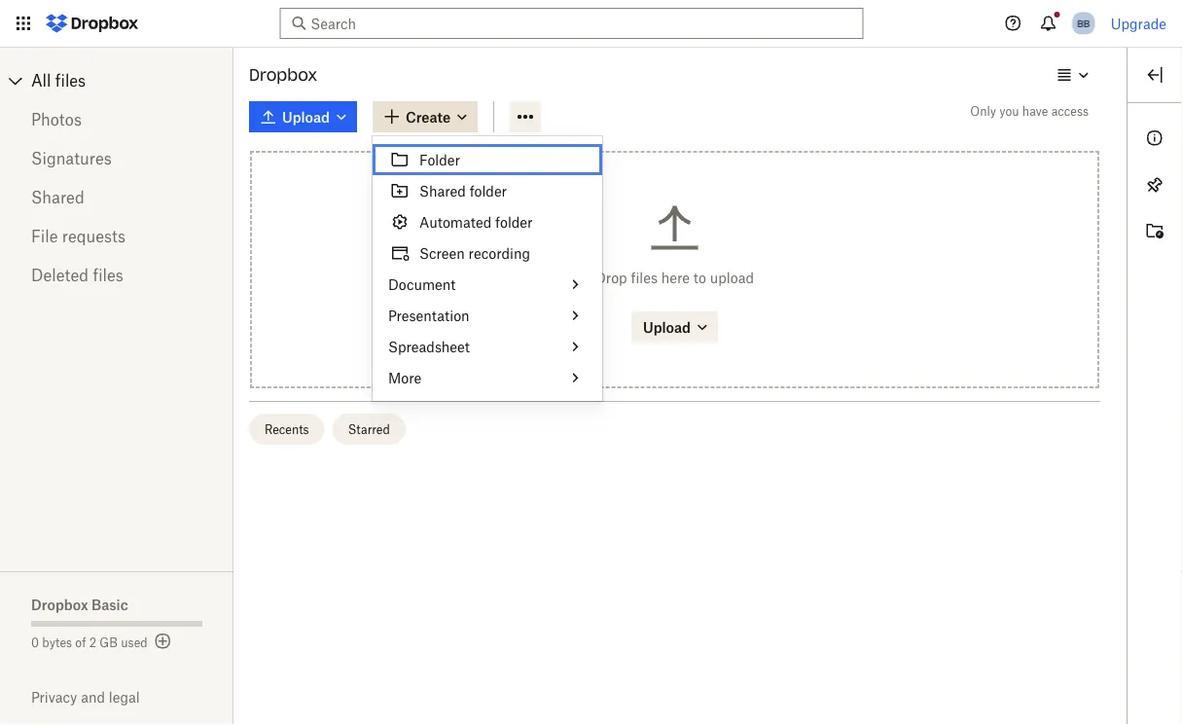 Task type: vqa. For each thing, say whether or not it's contained in the screenshot.
the Shared related to Shared folder
yes



Task type: locate. For each thing, give the bounding box(es) containing it.
0 vertical spatial folder
[[470, 183, 507, 199]]

files for deleted
[[93, 266, 123, 285]]

folder
[[420, 151, 460, 168]]

0 bytes of 2 gb used
[[31, 635, 148, 650]]

more
[[388, 369, 422, 386]]

open details pane image
[[1144, 63, 1167, 87]]

folder
[[470, 183, 507, 199], [496, 214, 533, 230]]

files down file requests link
[[93, 266, 123, 285]]

presentation
[[388, 307, 470, 324]]

shared folder menu item
[[373, 175, 603, 206]]

screen recording
[[420, 245, 530, 261]]

drop
[[596, 269, 627, 286]]

open activity image
[[1144, 220, 1167, 243]]

screen
[[420, 245, 465, 261]]

signatures link
[[31, 139, 202, 178]]

upload
[[710, 269, 754, 286]]

0 horizontal spatial dropbox
[[31, 596, 88, 613]]

files
[[55, 71, 86, 90], [93, 266, 123, 285], [631, 269, 658, 286]]

presentation menu item
[[373, 300, 603, 331]]

screen recording menu item
[[373, 238, 603, 269]]

2 horizontal spatial files
[[631, 269, 658, 286]]

access
[[1052, 104, 1089, 118]]

get more space image
[[151, 630, 175, 653]]

shared for shared
[[31, 188, 84, 207]]

0 vertical spatial dropbox
[[249, 65, 317, 85]]

1 horizontal spatial shared
[[420, 183, 466, 199]]

shared up file
[[31, 188, 84, 207]]

0 horizontal spatial shared
[[31, 188, 84, 207]]

recents button
[[249, 414, 325, 445]]

shared inside menu item
[[420, 183, 466, 199]]

dropbox
[[249, 65, 317, 85], [31, 596, 88, 613]]

folder down folder menu item
[[470, 183, 507, 199]]

files for drop
[[631, 269, 658, 286]]

shared
[[420, 183, 466, 199], [31, 188, 84, 207]]

of
[[75, 635, 86, 650]]

upgrade link
[[1111, 15, 1167, 32]]

global header element
[[0, 0, 1183, 48]]

files right all
[[55, 71, 86, 90]]

you
[[1000, 104, 1020, 118]]

1 horizontal spatial dropbox
[[249, 65, 317, 85]]

document
[[388, 276, 456, 292]]

files left here
[[631, 269, 658, 286]]

shared link
[[31, 178, 202, 217]]

and
[[81, 689, 105, 706]]

1 horizontal spatial files
[[93, 266, 123, 285]]

shared down folder at the top of the page
[[420, 183, 466, 199]]

document menu item
[[373, 269, 603, 300]]

open pinned items image
[[1144, 173, 1167, 197]]

folder menu item
[[373, 144, 603, 175]]

recording
[[469, 245, 530, 261]]

drop files here to upload
[[596, 269, 754, 286]]

more menu item
[[373, 362, 603, 393]]

all files
[[31, 71, 86, 90]]

shared for shared folder
[[420, 183, 466, 199]]

folder up recording
[[496, 214, 533, 230]]

shared folder
[[420, 183, 507, 199]]

gb
[[100, 635, 118, 650]]

0 horizontal spatial files
[[55, 71, 86, 90]]

to
[[694, 269, 707, 286]]

1 vertical spatial dropbox
[[31, 596, 88, 613]]

1 vertical spatial folder
[[496, 214, 533, 230]]



Task type: describe. For each thing, give the bounding box(es) containing it.
file requests link
[[31, 217, 202, 256]]

legal
[[109, 689, 140, 706]]

privacy and legal link
[[31, 689, 234, 706]]

only you have access
[[971, 104, 1089, 118]]

folder for automated folder
[[496, 214, 533, 230]]

deleted files
[[31, 266, 123, 285]]

folder for shared folder
[[470, 183, 507, 199]]

2
[[89, 635, 96, 650]]

bytes
[[42, 635, 72, 650]]

spreadsheet menu item
[[373, 331, 603, 362]]

files for all
[[55, 71, 86, 90]]

only
[[971, 104, 997, 118]]

0
[[31, 635, 39, 650]]

signatures
[[31, 149, 112, 168]]

photos
[[31, 110, 82, 129]]

starred button
[[333, 414, 406, 445]]

recents
[[265, 422, 309, 437]]

have
[[1023, 104, 1049, 118]]

automated
[[420, 214, 492, 230]]

deleted files link
[[31, 256, 202, 295]]

open information panel image
[[1144, 127, 1167, 150]]

all files link
[[31, 65, 234, 96]]

automated folder
[[420, 214, 533, 230]]

file requests
[[31, 227, 126, 246]]

basic
[[91, 596, 128, 613]]

here
[[662, 269, 690, 286]]

used
[[121, 635, 148, 650]]

privacy and legal
[[31, 689, 140, 706]]

privacy
[[31, 689, 77, 706]]

deleted
[[31, 266, 89, 285]]

starred
[[348, 422, 390, 437]]

upgrade
[[1111, 15, 1167, 32]]

dropbox logo - go to the homepage image
[[39, 8, 145, 39]]

all
[[31, 71, 51, 90]]

dropbox basic
[[31, 596, 128, 613]]

dropbox for dropbox basic
[[31, 596, 88, 613]]

requests
[[62, 227, 126, 246]]

dropbox for dropbox
[[249, 65, 317, 85]]

spreadsheet
[[388, 338, 470, 355]]

automated folder menu item
[[373, 206, 603, 238]]

file
[[31, 227, 58, 246]]

photos link
[[31, 100, 202, 139]]



